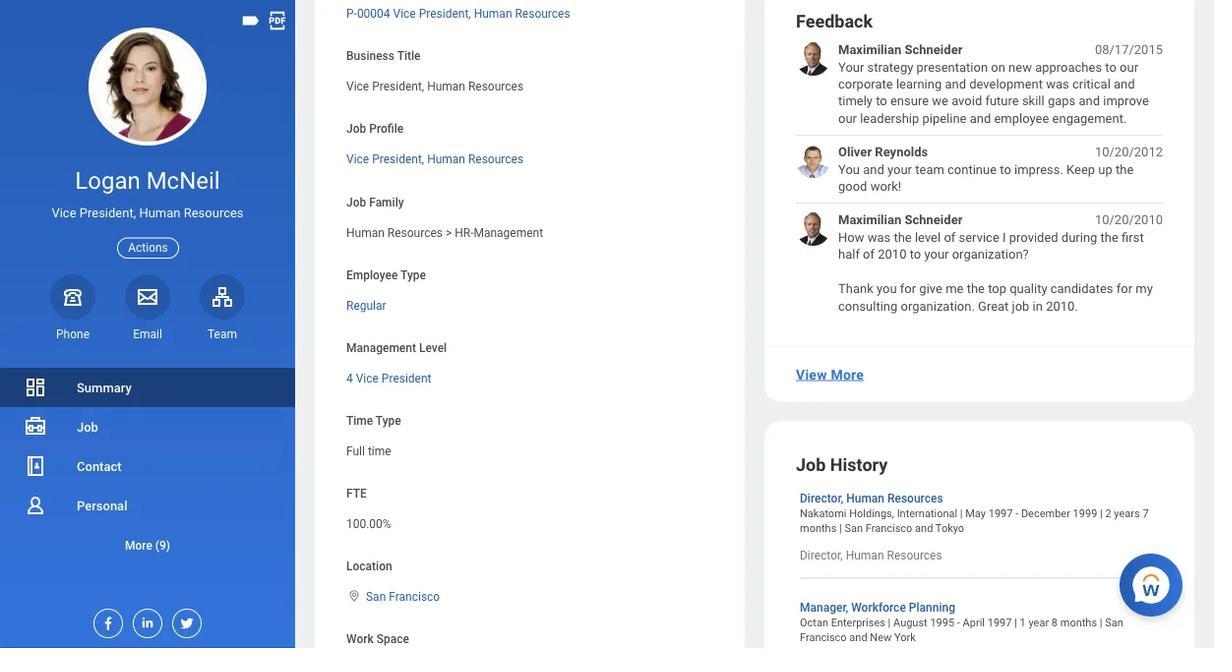 Task type: locate. For each thing, give the bounding box(es) containing it.
president, inside business title element
[[372, 80, 424, 94]]

1 vertical spatial more
[[125, 539, 152, 553]]

management
[[474, 226, 543, 239], [346, 341, 416, 355]]

to up leadership
[[876, 94, 887, 108]]

0 horizontal spatial our
[[838, 111, 857, 125]]

4 vice president
[[346, 372, 432, 385]]

0 vertical spatial was
[[1046, 76, 1069, 91]]

employee's photo (oliver reynolds) image
[[796, 144, 831, 178]]

team
[[915, 162, 945, 176]]

and up "improve"
[[1114, 76, 1135, 91]]

10/20/2012
[[1095, 145, 1163, 159]]

vice down job profile
[[346, 153, 369, 166]]

we
[[932, 94, 949, 108]]

0 horizontal spatial your
[[888, 162, 912, 176]]

and down the oliver reynolds link on the top of page
[[863, 162, 884, 176]]

to down the level
[[910, 247, 921, 262]]

management inside job family element
[[474, 226, 543, 239]]

1 for from the left
[[900, 281, 916, 296]]

job left family
[[346, 195, 366, 209]]

0 vertical spatial san
[[845, 523, 863, 535]]

maximilian schneider up the level
[[838, 213, 963, 227]]

phone button
[[50, 274, 95, 342]]

1 horizontal spatial was
[[1046, 76, 1069, 91]]

vice president, human resources link
[[346, 149, 524, 166]]

maximilian up 'how'
[[838, 213, 902, 227]]

full time
[[346, 445, 391, 458]]

1 horizontal spatial list
[[796, 41, 1163, 315]]

director, human resources
[[800, 492, 943, 505], [800, 549, 942, 562]]

1 schneider from the top
[[905, 42, 963, 57]]

for left my
[[1117, 281, 1133, 296]]

more inside dropdown button
[[125, 539, 152, 553]]

quality
[[1010, 281, 1048, 296]]

francisco up space
[[389, 591, 440, 604]]

president, up "title"
[[419, 7, 471, 21]]

1 vertical spatial maximilian
[[838, 213, 902, 227]]

was up gaps
[[1046, 76, 1069, 91]]

job up contact on the bottom of page
[[77, 420, 98, 434]]

during
[[1062, 230, 1098, 245]]

consulting
[[838, 298, 898, 313]]

0 vertical spatial maximilian schneider
[[838, 42, 963, 57]]

human down job family on the top left of the page
[[346, 226, 385, 239]]

of right half at the top right of the page
[[863, 247, 875, 262]]

maximilian schneider up strategy
[[838, 42, 963, 57]]

vice inside navigation pane region
[[52, 206, 76, 221]]

- left december
[[1016, 508, 1019, 520]]

1 horizontal spatial months
[[1061, 617, 1097, 629]]

vice president, human resources for vice president, human resources link
[[346, 153, 524, 166]]

phone image
[[59, 285, 87, 309]]

director, human resources link
[[800, 488, 943, 505]]

1 vertical spatial management
[[346, 341, 416, 355]]

2 director, from the top
[[800, 549, 843, 562]]

full
[[346, 445, 365, 458]]

| right 8
[[1100, 617, 1103, 629]]

corporate
[[838, 76, 893, 91]]

president, down "title"
[[372, 80, 424, 94]]

in
[[1033, 298, 1043, 313]]

to down 08/17/2015 on the right
[[1105, 59, 1117, 74]]

job for job family
[[346, 195, 366, 209]]

job left profile
[[346, 122, 366, 136]]

1 maximilian schneider from the top
[[838, 42, 963, 57]]

vice president, human resources down "title"
[[346, 80, 524, 94]]

job inside list
[[77, 420, 98, 434]]

resources
[[515, 7, 570, 21], [468, 80, 524, 94], [468, 153, 524, 166], [184, 206, 244, 221], [388, 226, 443, 239], [888, 492, 943, 505], [887, 549, 942, 562]]

first
[[1122, 230, 1144, 245]]

1995
[[930, 617, 955, 629]]

0 vertical spatial your
[[888, 162, 912, 176]]

more (9) button
[[0, 525, 295, 565]]

and down enterprises
[[850, 632, 868, 644]]

0 vertical spatial schneider
[[905, 42, 963, 57]]

1 vertical spatial list
[[0, 368, 295, 565]]

resources inside business title element
[[468, 80, 524, 94]]

08/17/2015
[[1095, 42, 1163, 57]]

months
[[800, 523, 837, 535], [1061, 617, 1097, 629]]

president
[[382, 372, 432, 385]]

1 vertical spatial maximilian schneider
[[838, 213, 963, 227]]

| left may
[[960, 508, 963, 520]]

to inside how was the level of service i provided during the first half of 2010 to your organization? thank you for give me the top quality candidates for my consulting organization. great job in 2010.
[[910, 247, 921, 262]]

you
[[838, 162, 860, 176]]

0 horizontal spatial was
[[868, 230, 891, 245]]

schneider for the
[[905, 213, 963, 227]]

international
[[897, 508, 958, 520]]

type right employee
[[401, 268, 426, 282]]

skill
[[1022, 94, 1045, 108]]

time type
[[346, 414, 401, 428]]

1 employee's photo (maximilian schneider) image from the top
[[796, 41, 831, 76]]

employee
[[346, 268, 398, 282]]

vice right 4
[[356, 372, 379, 385]]

oliver
[[838, 145, 872, 159]]

francisco down octan
[[800, 632, 847, 644]]

my
[[1136, 281, 1153, 296]]

list containing maximilian schneider
[[796, 41, 1163, 315]]

facebook image
[[94, 610, 116, 632]]

1 vertical spatial director, human resources
[[800, 549, 942, 562]]

7
[[1143, 508, 1149, 520]]

your down reynolds on the top right of page
[[888, 162, 912, 176]]

business title
[[346, 49, 421, 63]]

employee's photo (maximilian schneider) image for how was the level of service i provided during the first half of 2010 to your organization? thank you for give me the top quality candidates for my consulting organization. great job in 2010.
[[796, 212, 831, 246]]

1 vertical spatial vice president, human resources
[[346, 153, 524, 166]]

list containing summary
[[0, 368, 295, 565]]

our down 08/17/2015 on the right
[[1120, 59, 1139, 74]]

1 vertical spatial francisco
[[389, 591, 440, 604]]

job
[[1012, 298, 1030, 313]]

type
[[401, 268, 426, 282], [376, 414, 401, 428]]

0 horizontal spatial of
[[863, 247, 875, 262]]

your down the level
[[924, 247, 949, 262]]

0 horizontal spatial -
[[957, 617, 960, 629]]

employee's photo (maximilian schneider) image left your
[[796, 41, 831, 76]]

vice inside vice president, human resources link
[[346, 153, 369, 166]]

email button
[[125, 274, 170, 342]]

san down holdings,
[[845, 523, 863, 535]]

1 vertical spatial type
[[376, 414, 401, 428]]

your
[[888, 162, 912, 176], [924, 247, 949, 262]]

1 vertical spatial our
[[838, 111, 857, 125]]

1 vertical spatial director,
[[800, 549, 843, 562]]

months down the nakatomi
[[800, 523, 837, 535]]

time
[[346, 414, 373, 428]]

1 horizontal spatial management
[[474, 226, 543, 239]]

schneider up presentation
[[905, 42, 963, 57]]

2 employee's photo (maximilian schneider) image from the top
[[796, 212, 831, 246]]

4
[[346, 372, 353, 385]]

|
[[960, 508, 963, 520], [1100, 508, 1103, 520], [839, 523, 842, 535], [888, 617, 891, 629], [1015, 617, 1017, 629], [1100, 617, 1103, 629]]

the inside you and your team continue to impress.  keep up the good work!
[[1116, 162, 1134, 176]]

human up holdings,
[[846, 492, 885, 505]]

view team image
[[211, 285, 234, 309]]

of right the level
[[944, 230, 956, 245]]

1 vertical spatial schneider
[[905, 213, 963, 227]]

director, human resources down holdings,
[[800, 549, 942, 562]]

0 vertical spatial maximilian schneider link
[[838, 41, 963, 58]]

0 vertical spatial francisco
[[866, 523, 913, 535]]

1 horizontal spatial san
[[845, 523, 863, 535]]

1 vertical spatial -
[[957, 617, 960, 629]]

00004
[[357, 7, 390, 21]]

1997 right may
[[989, 508, 1013, 520]]

vice president, human resources inside navigation pane region
[[52, 206, 244, 221]]

months inside the 'octan enterprises   |   august 1995 - april 1997 | 1 year 8 months | san francisco and new york'
[[1061, 617, 1097, 629]]

vice president, human resources down profile
[[346, 153, 524, 166]]

0 vertical spatial 1997
[[989, 508, 1013, 520]]

0 vertical spatial months
[[800, 523, 837, 535]]

1 horizontal spatial your
[[924, 247, 949, 262]]

francisco down holdings,
[[866, 523, 913, 535]]

management right ">"
[[474, 226, 543, 239]]

1 vertical spatial months
[[1061, 617, 1097, 629]]

half
[[838, 247, 860, 262]]

0 horizontal spatial for
[[900, 281, 916, 296]]

0 horizontal spatial months
[[800, 523, 837, 535]]

months right 8
[[1061, 617, 1097, 629]]

2 vertical spatial san
[[1105, 617, 1124, 629]]

resources inside job family element
[[388, 226, 443, 239]]

management up the 4 vice president link
[[346, 341, 416, 355]]

tag image
[[240, 10, 262, 31]]

1 director, human resources from the top
[[800, 492, 943, 505]]

gaps
[[1048, 94, 1076, 108]]

0 horizontal spatial management
[[346, 341, 416, 355]]

1 maximilian schneider link from the top
[[838, 41, 963, 58]]

1
[[1020, 617, 1026, 629]]

1 vertical spatial your
[[924, 247, 949, 262]]

2 vertical spatial francisco
[[800, 632, 847, 644]]

0 vertical spatial director, human resources
[[800, 492, 943, 505]]

octan
[[800, 617, 829, 629]]

team link
[[200, 274, 245, 342]]

business title element
[[346, 68, 524, 95]]

job profile
[[346, 122, 404, 136]]

1 horizontal spatial more
[[831, 366, 864, 383]]

august
[[894, 617, 928, 629]]

0 vertical spatial management
[[474, 226, 543, 239]]

vice right 00004
[[393, 7, 416, 21]]

continue
[[948, 162, 997, 176]]

1 vertical spatial 1997
[[988, 617, 1012, 629]]

1997 inside the 'octan enterprises   |   august 1995 - april 1997 | 1 year 8 months | san francisco and new york'
[[988, 617, 1012, 629]]

0 horizontal spatial list
[[0, 368, 295, 565]]

1 vertical spatial maximilian schneider link
[[838, 212, 963, 229]]

0 vertical spatial list
[[796, 41, 1163, 315]]

maximilian schneider
[[838, 42, 963, 57], [838, 213, 963, 227]]

1 vertical spatial was
[[868, 230, 891, 245]]

vice down logan
[[52, 206, 76, 221]]

0 horizontal spatial francisco
[[389, 591, 440, 604]]

0 vertical spatial maximilian
[[838, 42, 902, 57]]

0 horizontal spatial san
[[366, 591, 386, 604]]

job history
[[796, 455, 888, 475]]

and inside the 'octan enterprises   |   august 1995 - april 1997 | 1 year 8 months | san francisco and new york'
[[850, 632, 868, 644]]

for right you
[[900, 281, 916, 296]]

1997 left 1 on the bottom
[[988, 617, 1012, 629]]

0 vertical spatial employee's photo (maximilian schneider) image
[[796, 41, 831, 76]]

2 maximilian schneider link from the top
[[838, 212, 963, 229]]

email logan mcneil element
[[125, 327, 170, 342]]

president, down logan
[[79, 206, 136, 221]]

job left history at the right
[[796, 455, 826, 475]]

strategy
[[868, 59, 914, 74]]

1 horizontal spatial -
[[1016, 508, 1019, 520]]

0 horizontal spatial more
[[125, 539, 152, 553]]

to left impress.
[[1000, 162, 1011, 176]]

1 vertical spatial san
[[366, 591, 386, 604]]

type right time
[[376, 414, 401, 428]]

and inside the nakatomi holdings, international   |   may 1997 - december 1999 | 2 years 7 months | san francisco and tokyo
[[915, 523, 933, 535]]

up
[[1099, 162, 1113, 176]]

1 horizontal spatial our
[[1120, 59, 1139, 74]]

summary
[[77, 380, 132, 395]]

0 vertical spatial -
[[1016, 508, 1019, 520]]

you
[[877, 281, 897, 296]]

maximilian schneider link
[[838, 41, 963, 58], [838, 212, 963, 229]]

nakatomi holdings, international   |   may 1997 - december 1999 | 2 years 7 months | san francisco and tokyo
[[800, 508, 1149, 535]]

maximilian for strategy
[[838, 42, 902, 57]]

the down 10/20/2012
[[1116, 162, 1134, 176]]

your inside you and your team continue to impress.  keep up the good work!
[[888, 162, 912, 176]]

summary link
[[0, 368, 295, 407]]

- left april
[[957, 617, 960, 629]]

0 vertical spatial more
[[831, 366, 864, 383]]

2 vertical spatial vice president, human resources
[[52, 206, 244, 221]]

schneider up the level
[[905, 213, 963, 227]]

nakatomi
[[800, 508, 847, 520]]

months inside the nakatomi holdings, international   |   may 1997 - december 1999 | 2 years 7 months | san francisco and tokyo
[[800, 523, 837, 535]]

vice down the "business"
[[346, 80, 369, 94]]

0 vertical spatial vice president, human resources
[[346, 80, 524, 94]]

job link
[[0, 407, 295, 447]]

vice president, human resources down logan mcneil
[[52, 206, 244, 221]]

development
[[969, 76, 1043, 91]]

san right location icon
[[366, 591, 386, 604]]

business
[[346, 49, 395, 63]]

human up vice president, human resources link
[[427, 80, 465, 94]]

2 maximilian schneider from the top
[[838, 213, 963, 227]]

2 maximilian from the top
[[838, 213, 902, 227]]

maximilian schneider link up strategy
[[838, 41, 963, 58]]

manager,
[[800, 601, 848, 615]]

francisco inside the nakatomi holdings, international   |   may 1997 - december 1999 | 2 years 7 months | san francisco and tokyo
[[866, 523, 913, 535]]

1 horizontal spatial of
[[944, 230, 956, 245]]

2 horizontal spatial san
[[1105, 617, 1124, 629]]

manager, workforce planning
[[800, 601, 955, 615]]

maximilian schneider link up the level
[[838, 212, 963, 229]]

1 horizontal spatial for
[[1117, 281, 1133, 296]]

employee's photo (maximilian schneider) image
[[796, 41, 831, 76], [796, 212, 831, 246]]

(9)
[[155, 539, 170, 553]]

maximilian up your
[[838, 42, 902, 57]]

top
[[988, 281, 1007, 296]]

mail image
[[136, 285, 159, 309]]

0 vertical spatial type
[[401, 268, 426, 282]]

phone
[[56, 328, 90, 341]]

may
[[966, 508, 986, 520]]

and down avoid
[[970, 111, 991, 125]]

resources inside navigation pane region
[[184, 206, 244, 221]]

human resources > hr-management
[[346, 226, 543, 239]]

| left 1 on the bottom
[[1015, 617, 1017, 629]]

1 maximilian from the top
[[838, 42, 902, 57]]

director, down the nakatomi
[[800, 549, 843, 562]]

more
[[831, 366, 864, 383], [125, 539, 152, 553]]

director, human resources up holdings,
[[800, 492, 943, 505]]

san inside the 'octan enterprises   |   august 1995 - april 1997 | 1 year 8 months | san francisco and new york'
[[1105, 617, 1124, 629]]

1 vertical spatial employee's photo (maximilian schneider) image
[[796, 212, 831, 246]]

director, up the nakatomi
[[800, 492, 844, 505]]

2 horizontal spatial francisco
[[866, 523, 913, 535]]

- inside the nakatomi holdings, international   |   may 1997 - december 1999 | 2 years 7 months | san francisco and tokyo
[[1016, 508, 1019, 520]]

avoid
[[952, 94, 982, 108]]

our down timely
[[838, 111, 857, 125]]

san right 8
[[1105, 617, 1124, 629]]

1997 inside the nakatomi holdings, international   |   may 1997 - december 1999 | 2 years 7 months | san francisco and tokyo
[[989, 508, 1013, 520]]

1997
[[989, 508, 1013, 520], [988, 617, 1012, 629]]

human down logan mcneil
[[139, 206, 181, 221]]

| down the nakatomi
[[839, 523, 842, 535]]

view more button
[[788, 355, 872, 394]]

more (9) button
[[0, 534, 295, 557]]

human inside business title element
[[427, 80, 465, 94]]

0 vertical spatial director,
[[800, 492, 844, 505]]

2 schneider from the top
[[905, 213, 963, 227]]

full time element
[[346, 441, 391, 458]]

was up 2010
[[868, 230, 891, 245]]

more right 'view'
[[831, 366, 864, 383]]

list
[[796, 41, 1163, 315], [0, 368, 295, 565]]

employee's photo (maximilian schneider) image left 'how'
[[796, 212, 831, 246]]

1 horizontal spatial francisco
[[800, 632, 847, 644]]

our
[[1120, 59, 1139, 74], [838, 111, 857, 125]]

-
[[1016, 508, 1019, 520], [957, 617, 960, 629]]

and down international
[[915, 523, 933, 535]]

1 vertical spatial of
[[863, 247, 875, 262]]

president, inside navigation pane region
[[79, 206, 136, 221]]

more left (9)
[[125, 539, 152, 553]]



Task type: vqa. For each thing, say whether or not it's contained in the screenshot.
To
yes



Task type: describe. For each thing, give the bounding box(es) containing it.
job family
[[346, 195, 404, 209]]

vice inside business title element
[[346, 80, 369, 94]]

p-00004 vice president, human resources
[[346, 7, 570, 21]]

manager, workforce planning link
[[800, 597, 955, 615]]

type for time type
[[376, 414, 401, 428]]

maximilian for was
[[838, 213, 902, 227]]

thank
[[838, 281, 874, 296]]

regular link
[[346, 295, 386, 312]]

francisco inside the 'octan enterprises   |   august 1995 - april 1997 | 1 year 8 months | san francisco and new york'
[[800, 632, 847, 644]]

was inside your strategy presentation on new approaches to our corporate learning and development was critical and timely to ensure we avoid future skill gaps and improve our leadership pipeline and employee engagement.
[[1046, 76, 1069, 91]]

how was the level of service i provided during the first half of 2010 to your organization? thank you for give me the top quality candidates for my consulting organization. great job in 2010.
[[838, 230, 1153, 313]]

logan mcneil
[[75, 167, 220, 195]]

maximilian schneider link for strategy
[[838, 41, 963, 58]]

good
[[838, 179, 867, 194]]

p-
[[346, 7, 357, 21]]

| left 2
[[1100, 508, 1103, 520]]

give
[[919, 281, 943, 296]]

history
[[830, 455, 888, 475]]

i
[[1003, 230, 1006, 245]]

maximilian schneider link for was
[[838, 212, 963, 229]]

contact image
[[24, 455, 47, 478]]

years
[[1114, 508, 1140, 520]]

- inside the 'octan enterprises   |   august 1995 - april 1997 | 1 year 8 months | san francisco and new york'
[[957, 617, 960, 629]]

enterprises
[[831, 617, 886, 629]]

new
[[870, 632, 892, 644]]

job family element
[[346, 214, 543, 241]]

president, down profile
[[372, 153, 424, 166]]

december
[[1021, 508, 1071, 520]]

job for job profile
[[346, 122, 366, 136]]

personal image
[[24, 494, 47, 518]]

maximilian schneider for strategy
[[838, 42, 963, 57]]

future
[[985, 94, 1019, 108]]

1 director, from the top
[[800, 492, 844, 505]]

presentation
[[917, 59, 988, 74]]

learning
[[896, 76, 942, 91]]

feedback
[[796, 11, 873, 32]]

and inside you and your team continue to impress.  keep up the good work!
[[863, 162, 884, 176]]

oliver reynolds link
[[838, 144, 928, 161]]

| up new
[[888, 617, 891, 629]]

tokyo
[[936, 523, 964, 535]]

octan enterprises   |   august 1995 - april 1997 | 1 year 8 months | san francisco and new york
[[800, 617, 1124, 644]]

improve
[[1103, 94, 1149, 108]]

provided
[[1009, 230, 1058, 245]]

contact
[[77, 459, 122, 474]]

service
[[959, 230, 1000, 245]]

how
[[838, 230, 864, 245]]

the left first
[[1101, 230, 1119, 245]]

was inside how was the level of service i provided during the first half of 2010 to your organization? thank you for give me the top quality candidates for my consulting organization. great job in 2010.
[[868, 230, 891, 245]]

the right me
[[967, 281, 985, 296]]

your strategy presentation on new approaches to our corporate learning and development was critical and timely to ensure we avoid future skill gaps and improve our leadership pipeline and employee engagement.
[[838, 59, 1149, 125]]

vice president, human resources for business title element
[[346, 80, 524, 94]]

phone logan mcneil element
[[50, 327, 95, 342]]

2
[[1106, 508, 1112, 520]]

vice inside p-00004 vice president, human resources link
[[393, 7, 416, 21]]

keep
[[1067, 162, 1095, 176]]

personal
[[77, 498, 127, 513]]

mcneil
[[146, 167, 220, 195]]

navigation pane region
[[0, 0, 295, 648]]

san inside the nakatomi holdings, international   |   may 1997 - december 1999 | 2 years 7 months | san francisco and tokyo
[[845, 523, 863, 535]]

summary image
[[24, 376, 47, 400]]

workforce
[[851, 601, 906, 615]]

approaches
[[1035, 59, 1102, 74]]

level
[[915, 230, 941, 245]]

timely
[[838, 94, 873, 108]]

engagement.
[[1053, 111, 1127, 125]]

april
[[963, 617, 985, 629]]

management level
[[346, 341, 447, 355]]

job for job
[[77, 420, 98, 434]]

email
[[133, 328, 162, 341]]

2010
[[878, 247, 907, 262]]

twitter image
[[173, 610, 195, 632]]

you and your team continue to impress.  keep up the good work!
[[838, 162, 1134, 194]]

2 director, human resources from the top
[[800, 549, 942, 562]]

actions button
[[117, 238, 179, 259]]

vice inside the 4 vice president link
[[356, 372, 379, 385]]

>
[[446, 226, 452, 239]]

impress.
[[1015, 162, 1064, 176]]

regular
[[346, 299, 386, 312]]

planning
[[909, 601, 955, 615]]

0 vertical spatial of
[[944, 230, 956, 245]]

great
[[978, 298, 1009, 313]]

0 vertical spatial our
[[1120, 59, 1139, 74]]

more (9)
[[125, 539, 170, 553]]

and down presentation
[[945, 76, 966, 91]]

location image
[[346, 590, 362, 603]]

human inside navigation pane region
[[139, 206, 181, 221]]

employee type
[[346, 268, 426, 282]]

work space
[[346, 633, 409, 647]]

title
[[397, 49, 421, 63]]

organization.
[[901, 298, 975, 313]]

1999
[[1073, 508, 1098, 520]]

100.00%
[[346, 518, 391, 531]]

human inside job family element
[[346, 226, 385, 239]]

holdings,
[[849, 508, 894, 520]]

job for job history
[[796, 455, 826, 475]]

reynolds
[[875, 145, 928, 159]]

to inside you and your team continue to impress.  keep up the good work!
[[1000, 162, 1011, 176]]

your inside how was the level of service i provided during the first half of 2010 to your organization? thank you for give me the top quality candidates for my consulting organization. great job in 2010.
[[924, 247, 949, 262]]

type for employee type
[[401, 268, 426, 282]]

human up job family element
[[427, 153, 465, 166]]

job image
[[24, 415, 47, 439]]

maximilian schneider for was
[[838, 213, 963, 227]]

10/20/2010
[[1095, 213, 1163, 227]]

work!
[[871, 179, 902, 194]]

schneider for presentation
[[905, 42, 963, 57]]

human down holdings,
[[846, 549, 884, 562]]

linkedin image
[[134, 610, 155, 631]]

york
[[894, 632, 916, 644]]

fte element
[[346, 506, 391, 532]]

family
[[369, 195, 404, 209]]

and up engagement.
[[1079, 94, 1100, 108]]

p-00004 vice president, human resources link
[[346, 3, 570, 21]]

2 for from the left
[[1117, 281, 1133, 296]]

on
[[991, 59, 1006, 74]]

me
[[946, 281, 964, 296]]

view more
[[796, 366, 864, 383]]

actions
[[128, 241, 168, 255]]

team logan mcneil element
[[200, 327, 245, 342]]

more inside button
[[831, 366, 864, 383]]

employee
[[994, 111, 1049, 125]]

the up 2010
[[894, 230, 912, 245]]

view printable version (pdf) image
[[267, 10, 288, 31]]

human up business title element
[[474, 7, 512, 21]]

candidates
[[1051, 281, 1113, 296]]

4 vice president link
[[346, 368, 432, 385]]

space
[[377, 633, 409, 647]]

fte
[[346, 487, 367, 501]]

pipeline
[[922, 111, 967, 125]]

employee's photo (maximilian schneider) image for your strategy presentation on new approaches to our corporate learning and development was critical and timely to ensure we avoid future skill gaps and improve our leadership pipeline and employee engagement.
[[796, 41, 831, 76]]



